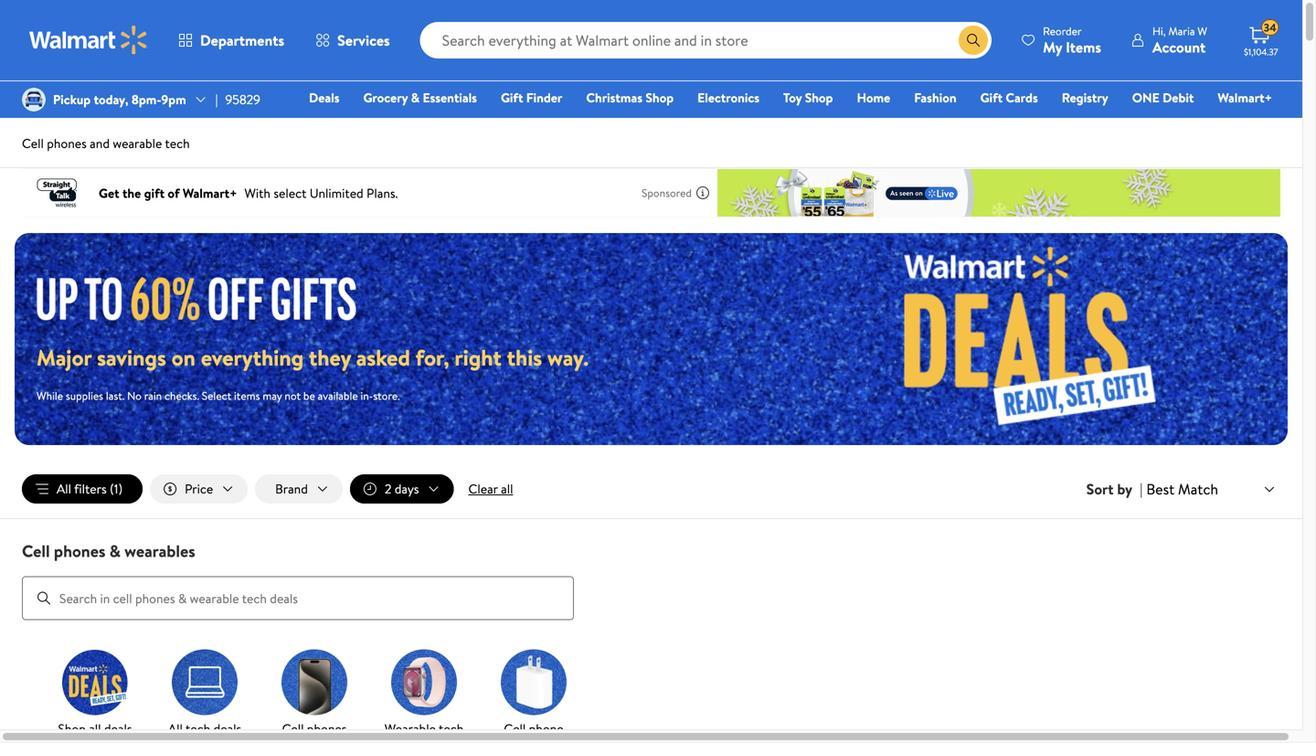 Task type: locate. For each thing, give the bounding box(es) containing it.
tech inside "link"
[[439, 720, 464, 738]]

1 vertical spatial phones
[[54, 540, 106, 563]]

all down shop tech. image
[[168, 720, 183, 738]]

maria
[[1169, 23, 1195, 39]]

cell inside cell phone accessories
[[504, 720, 526, 738]]

on
[[172, 342, 196, 373]]

1 horizontal spatial deals
[[214, 720, 242, 738]]

all inside clear all button
[[501, 480, 513, 498]]

deals down shop tech. image
[[214, 720, 242, 738]]

phones inside cell phones & wearables search field
[[54, 540, 106, 563]]

shop right toy
[[805, 89, 833, 107]]

shop right christmas
[[646, 89, 674, 107]]

0 horizontal spatial all
[[57, 480, 71, 498]]

cell phone accessories link
[[486, 650, 582, 743]]

cell left 'phone'
[[504, 720, 526, 738]]

best
[[1147, 479, 1175, 499]]

deals
[[104, 720, 132, 738], [214, 720, 242, 738]]

2 horizontal spatial shop
[[805, 89, 833, 107]]

search image
[[37, 591, 51, 606]]

shop
[[646, 89, 674, 107], [805, 89, 833, 107], [58, 720, 86, 738]]

w
[[1198, 23, 1208, 39]]

apple watch image
[[391, 650, 457, 716]]

sort
[[1087, 479, 1114, 499]]

by
[[1118, 479, 1133, 499]]

0 horizontal spatial &
[[109, 540, 121, 563]]

registry
[[1062, 89, 1109, 107]]

2 deals from the left
[[214, 720, 242, 738]]

0 horizontal spatial all
[[89, 720, 101, 738]]

0 vertical spatial phones
[[47, 134, 87, 152]]

0 vertical spatial all
[[57, 480, 71, 498]]

christmas shop
[[586, 89, 674, 107]]

all inside button
[[57, 480, 71, 498]]

registry link
[[1054, 88, 1117, 107]]

phones
[[47, 134, 87, 152], [54, 540, 106, 563], [307, 720, 347, 738]]

0 horizontal spatial gift
[[501, 89, 523, 107]]

& inside "grocery & essentials" link
[[411, 89, 420, 107]]

they
[[309, 342, 351, 373]]

may
[[263, 388, 282, 403]]

shop tech. image
[[172, 650, 238, 716]]

1 vertical spatial all
[[89, 720, 101, 738]]

filters
[[74, 480, 107, 498]]

gift cards
[[981, 89, 1038, 107]]

gift for gift finder
[[501, 89, 523, 107]]

0 horizontal spatial deals
[[104, 720, 132, 738]]

& left wearables
[[109, 540, 121, 563]]

finder
[[526, 89, 563, 107]]

gift left cards
[[981, 89, 1003, 107]]

fashion link
[[906, 88, 965, 107]]

cell up search icon
[[22, 540, 50, 563]]

clear all
[[469, 480, 513, 498]]

1 horizontal spatial shop
[[646, 89, 674, 107]]

1 horizontal spatial all
[[501, 480, 513, 498]]

1 deals from the left
[[104, 720, 132, 738]]

shop down the ready, set, gift! image
[[58, 720, 86, 738]]

pickup today, 8pm-9pm
[[53, 90, 186, 108]]

deals down the ready, set, gift! image
[[104, 720, 132, 738]]

walmart image
[[29, 26, 148, 55]]

clear
[[469, 480, 498, 498]]

everything
[[201, 342, 304, 373]]

account
[[1153, 37, 1206, 57]]

be
[[303, 388, 315, 403]]

home
[[857, 89, 891, 107]]

hi, maria w account
[[1153, 23, 1208, 57]]

all right clear
[[501, 480, 513, 498]]

phones down cell phones image in the bottom left of the page
[[307, 720, 347, 738]]

hi,
[[1153, 23, 1166, 39]]

phones left and
[[47, 134, 87, 152]]

1 gift from the left
[[501, 89, 523, 107]]

shop inside "link"
[[646, 89, 674, 107]]

cell inside cell phones & wearables search field
[[22, 540, 50, 563]]

store.
[[373, 388, 400, 403]]

supplies
[[66, 388, 103, 403]]

& inside cell phones & wearables search field
[[109, 540, 121, 563]]

1 horizontal spatial |
[[1140, 479, 1143, 499]]

1 horizontal spatial all
[[168, 720, 183, 738]]

&
[[411, 89, 420, 107], [109, 540, 121, 563]]

0 vertical spatial all
[[501, 480, 513, 498]]

asked
[[356, 342, 410, 373]]

brand
[[275, 480, 308, 498]]

tech
[[165, 134, 190, 152], [186, 720, 210, 738], [439, 720, 464, 738]]

shop for christmas shop
[[646, 89, 674, 107]]

days
[[395, 480, 419, 498]]

grocery & essentials link
[[355, 88, 485, 107]]

walmart black friday deals for days image
[[790, 233, 1288, 445], [37, 275, 373, 320]]

fashion
[[914, 89, 957, 107]]

in-
[[361, 388, 373, 403]]

2 gift from the left
[[981, 89, 1003, 107]]

cell down cell phones image in the bottom left of the page
[[282, 720, 304, 738]]

gift
[[501, 89, 523, 107], [981, 89, 1003, 107]]

cell phones link
[[267, 650, 362, 739]]

deals for shop all deals
[[104, 720, 132, 738]]

tech for all
[[186, 720, 210, 738]]

all inside shop all deals link
[[89, 720, 101, 738]]

cell phones image
[[282, 650, 347, 716]]

all tech deals
[[168, 720, 242, 738]]

| right by
[[1140, 479, 1143, 499]]

all down the ready, set, gift! image
[[89, 720, 101, 738]]

all
[[57, 480, 71, 498], [168, 720, 183, 738]]

1 vertical spatial |
[[1140, 479, 1143, 499]]

clear all button
[[461, 475, 521, 504]]

phones down "all filters (1)" button
[[54, 540, 106, 563]]

home link
[[849, 88, 899, 107]]

cell phone accessories image
[[501, 650, 567, 716]]

95829
[[225, 90, 261, 108]]

wearable tech
[[385, 720, 464, 738]]

toy shop
[[784, 89, 833, 107]]

cell for cell phones
[[282, 720, 304, 738]]

0 vertical spatial &
[[411, 89, 420, 107]]

Search in cell phones & wearable tech deals search field
[[22, 577, 574, 620]]

| left 95829
[[215, 90, 218, 108]]

no
[[127, 388, 142, 403]]

christmas shop link
[[578, 88, 682, 107]]

cell left and
[[22, 134, 44, 152]]

1 horizontal spatial gift
[[981, 89, 1003, 107]]

1 horizontal spatial &
[[411, 89, 420, 107]]

sort and filter section element
[[0, 460, 1303, 519]]

0 vertical spatial |
[[215, 90, 218, 108]]

|
[[215, 90, 218, 108], [1140, 479, 1143, 499]]

all
[[501, 480, 513, 498], [89, 720, 101, 738]]

 image
[[22, 88, 46, 112]]

while
[[37, 388, 63, 403]]

best match
[[1147, 479, 1219, 499]]

1 vertical spatial &
[[109, 540, 121, 563]]

0 horizontal spatial walmart black friday deals for days image
[[37, 275, 373, 320]]

2 vertical spatial phones
[[307, 720, 347, 738]]

toy shop link
[[775, 88, 842, 107]]

$1,104.37
[[1244, 46, 1279, 58]]

gift left finder
[[501, 89, 523, 107]]

all left filters
[[57, 480, 71, 498]]

services button
[[300, 18, 406, 62]]

phones for and
[[47, 134, 87, 152]]

best match button
[[1143, 477, 1281, 501]]

& right grocery
[[411, 89, 420, 107]]

my
[[1043, 37, 1063, 57]]

deals
[[309, 89, 340, 107]]

1 vertical spatial all
[[168, 720, 183, 738]]

1 horizontal spatial walmart black friday deals for days image
[[790, 233, 1288, 445]]

phones for &
[[54, 540, 106, 563]]

price button
[[150, 475, 248, 504]]

gift for gift cards
[[981, 89, 1003, 107]]

| inside sort and filter section element
[[1140, 479, 1143, 499]]

wearables
[[125, 540, 195, 563]]

cell
[[22, 134, 44, 152], [22, 540, 50, 563], [282, 720, 304, 738], [504, 720, 526, 738]]

all tech deals link
[[157, 650, 252, 739]]

sponsored
[[642, 185, 692, 201]]



Task type: describe. For each thing, give the bounding box(es) containing it.
last.
[[106, 388, 125, 403]]

essentials
[[423, 89, 477, 107]]

major
[[37, 342, 92, 373]]

debit
[[1163, 89, 1194, 107]]

gift finder link
[[493, 88, 571, 107]]

for,
[[416, 342, 450, 373]]

cell phones and wearable tech
[[22, 134, 190, 152]]

one debit
[[1133, 89, 1194, 107]]

savings
[[97, 342, 166, 373]]

right
[[455, 342, 502, 373]]

services
[[337, 30, 390, 50]]

walmart+
[[1218, 89, 1273, 107]]

34
[[1264, 20, 1277, 35]]

cell phone accessories
[[503, 720, 565, 743]]

departments button
[[163, 18, 300, 62]]

wearable
[[113, 134, 162, 152]]

price
[[185, 480, 213, 498]]

Walmart Site-Wide search field
[[420, 22, 992, 59]]

Cell phones & wearables search field
[[0, 540, 1303, 620]]

accessories
[[503, 733, 565, 743]]

cell for cell phones & wearables
[[22, 540, 50, 563]]

cell for cell phone accessories
[[504, 720, 526, 738]]

sort by |
[[1087, 479, 1143, 499]]

all for all filters (1)
[[57, 480, 71, 498]]

while supplies last. no rain checks. select items may not be available in-store.
[[37, 388, 400, 403]]

way.
[[548, 342, 589, 373]]

search icon image
[[967, 33, 981, 48]]

major savings on everything they asked for, right this way.
[[37, 342, 589, 373]]

departments
[[200, 30, 284, 50]]

christmas
[[586, 89, 643, 107]]

0 horizontal spatial |
[[215, 90, 218, 108]]

cell phones & wearables
[[22, 540, 195, 563]]

rain
[[144, 388, 162, 403]]

wearable
[[385, 720, 436, 738]]

one
[[1133, 89, 1160, 107]]

0 horizontal spatial shop
[[58, 720, 86, 738]]

shop for toy shop
[[805, 89, 833, 107]]

deals for all tech deals
[[214, 720, 242, 738]]

2
[[385, 480, 392, 498]]

2 days button
[[350, 475, 454, 504]]

today,
[[94, 90, 128, 108]]

9pm
[[161, 90, 186, 108]]

one debit link
[[1124, 88, 1203, 107]]

shop all deals
[[58, 720, 132, 738]]

| 95829
[[215, 90, 261, 108]]

and
[[90, 134, 110, 152]]

gift cards link
[[972, 88, 1047, 107]]

cell for cell phones and wearable tech
[[22, 134, 44, 152]]

all for all tech deals
[[168, 720, 183, 738]]

shop all deals link
[[48, 650, 143, 739]]

reorder my items
[[1043, 23, 1102, 57]]

match
[[1179, 479, 1219, 499]]

electronics
[[698, 89, 760, 107]]

phone
[[529, 720, 564, 738]]

items
[[234, 388, 260, 403]]

all filters (1)
[[57, 480, 123, 498]]

gift finder
[[501, 89, 563, 107]]

select
[[202, 388, 231, 403]]

tech for wearable
[[439, 720, 464, 738]]

Search search field
[[420, 22, 992, 59]]

wearable tech link
[[377, 650, 472, 739]]

all filters (1) button
[[22, 475, 143, 504]]

brand button
[[255, 475, 343, 504]]

(1)
[[110, 480, 123, 498]]

all for clear
[[501, 480, 513, 498]]

deals link
[[301, 88, 348, 107]]

walmart+ link
[[1210, 88, 1281, 107]]

ready, set, gift! image
[[62, 650, 128, 716]]

grocery
[[363, 89, 408, 107]]

cards
[[1006, 89, 1038, 107]]

phones inside the cell phones link
[[307, 720, 347, 738]]

not
[[285, 388, 301, 403]]

all for shop
[[89, 720, 101, 738]]

cell phones
[[282, 720, 347, 738]]

8pm-
[[131, 90, 161, 108]]

this
[[507, 342, 542, 373]]



Task type: vqa. For each thing, say whether or not it's contained in the screenshot.
option
no



